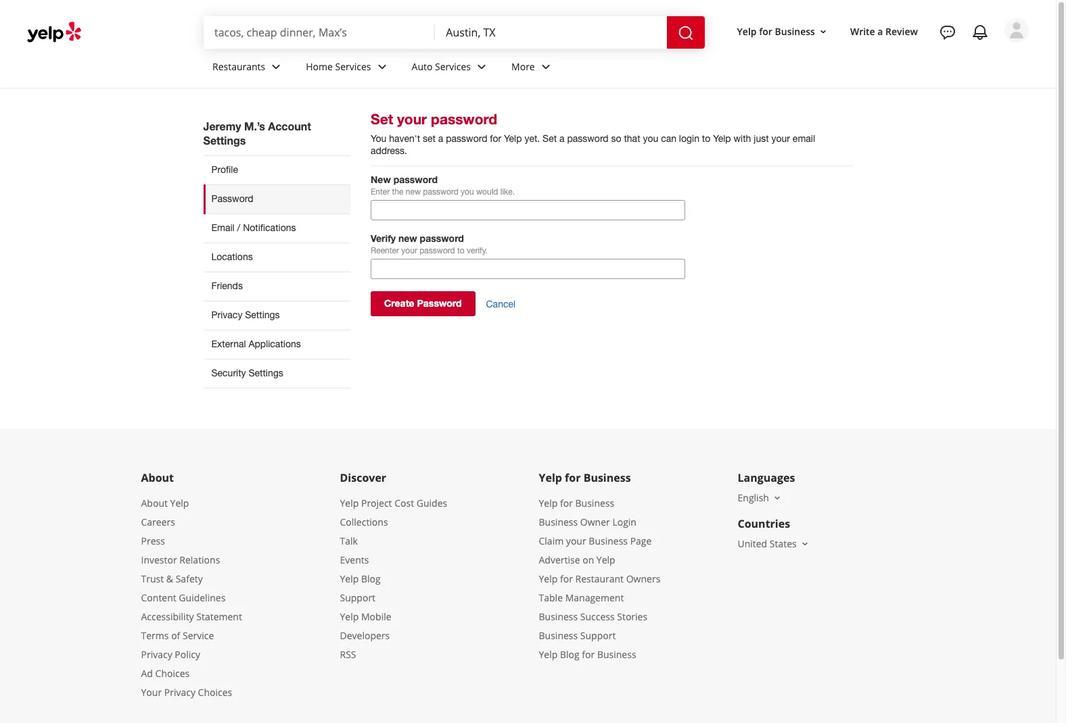 Task type: locate. For each thing, give the bounding box(es) containing it.
1 vertical spatial choices
[[198, 687, 232, 699]]

24 chevron down v2 image
[[268, 59, 284, 75], [538, 59, 554, 75]]

2 services from the left
[[435, 60, 471, 73]]

developers
[[340, 630, 390, 643]]

1 horizontal spatial set
[[543, 133, 557, 144]]

your up advertise on yelp link
[[566, 535, 586, 548]]

new password enter the new password you would like.
[[371, 174, 515, 197]]

24 chevron down v2 image right restaurants at the top of the page
[[268, 59, 284, 75]]

new right 'verify'
[[398, 233, 417, 244]]

1 vertical spatial password
[[417, 298, 462, 309]]

profile link
[[203, 156, 350, 185]]

1 about from the top
[[141, 471, 174, 486]]

yelp up 'claim'
[[539, 497, 558, 510]]

a
[[878, 25, 883, 38], [438, 133, 443, 144], [560, 133, 565, 144]]

password right set
[[446, 133, 487, 144]]

review
[[886, 25, 918, 38]]

yelp for business inside button
[[737, 25, 815, 38]]

24 chevron down v2 image inside auto services link
[[474, 59, 490, 75]]

that
[[624, 133, 640, 144]]

1 horizontal spatial you
[[643, 133, 658, 144]]

set your password you haven't set a password for yelp yet. set a password so that you can login to yelp with just your email address.
[[371, 111, 815, 156]]

1 vertical spatial blog
[[560, 649, 580, 662]]

0 horizontal spatial 16 chevron down v2 image
[[800, 539, 810, 550]]

restaurants link
[[202, 49, 295, 88]]

your privacy choices link
[[141, 687, 232, 699]]

24 chevron down v2 image right more
[[538, 59, 554, 75]]

stories
[[617, 611, 648, 624]]

to
[[702, 133, 711, 144], [457, 246, 465, 256]]

2 vertical spatial settings
[[249, 368, 283, 379]]

1 vertical spatial support
[[580, 630, 616, 643]]

0 vertical spatial password
[[211, 193, 253, 204]]

you inside new password enter the new password you would like.
[[461, 187, 474, 197]]

security settings link
[[203, 359, 350, 389]]

0 vertical spatial 16 chevron down v2 image
[[818, 26, 829, 37]]

restaurants
[[212, 60, 265, 73]]

yelp
[[737, 25, 757, 38], [504, 133, 522, 144], [713, 133, 731, 144], [539, 471, 562, 486], [170, 497, 189, 510], [340, 497, 359, 510], [539, 497, 558, 510], [597, 554, 615, 567], [340, 573, 359, 586], [539, 573, 558, 586], [340, 611, 359, 624], [539, 649, 558, 662]]

1 horizontal spatial password
[[417, 298, 462, 309]]

messages image
[[940, 24, 956, 41]]

1 horizontal spatial yelp for business
[[737, 25, 815, 38]]

yelp right search image
[[737, 25, 757, 38]]

0 vertical spatial blog
[[361, 573, 381, 586]]

email / notifications
[[211, 223, 296, 233]]

services right 'home'
[[335, 60, 371, 73]]

settings up external applications
[[245, 310, 280, 321]]

with
[[734, 133, 751, 144]]

2 24 chevron down v2 image from the left
[[538, 59, 554, 75]]

blog
[[361, 573, 381, 586], [560, 649, 580, 662]]

accessibility statement link
[[141, 611, 242, 624]]

1 horizontal spatial 24 chevron down v2 image
[[474, 59, 490, 75]]

investor
[[141, 554, 177, 567]]

1 24 chevron down v2 image from the left
[[268, 59, 284, 75]]

project
[[361, 497, 392, 510]]

for
[[759, 25, 773, 38], [490, 133, 501, 144], [565, 471, 581, 486], [560, 497, 573, 510], [560, 573, 573, 586], [582, 649, 595, 662]]

24 chevron down v2 image
[[374, 59, 390, 75], [474, 59, 490, 75]]

settings for security
[[249, 368, 283, 379]]

choices down "policy"
[[198, 687, 232, 699]]

0 vertical spatial new
[[406, 187, 421, 197]]

0 horizontal spatial password
[[211, 193, 253, 204]]

password up /
[[211, 193, 253, 204]]

24 chevron down v2 image for home services
[[374, 59, 390, 75]]

0 horizontal spatial choices
[[155, 668, 190, 681]]

management
[[565, 592, 624, 605]]

support down the success in the right bottom of the page
[[580, 630, 616, 643]]

yelp up careers
[[170, 497, 189, 510]]

rss link
[[340, 649, 356, 662]]

home services link
[[295, 49, 401, 88]]

choices down the privacy policy link
[[155, 668, 190, 681]]

set
[[371, 111, 393, 128], [543, 133, 557, 144]]

1 vertical spatial you
[[461, 187, 474, 197]]

1 vertical spatial 16 chevron down v2 image
[[800, 539, 810, 550]]

1 24 chevron down v2 image from the left
[[374, 59, 390, 75]]

settings inside privacy settings link
[[245, 310, 280, 321]]

table management link
[[539, 592, 624, 605]]

english
[[738, 492, 769, 505]]

set up you
[[371, 111, 393, 128]]

privacy down ad choices link
[[164, 687, 195, 699]]

services right "auto"
[[435, 60, 471, 73]]

locations
[[211, 252, 253, 262]]

16 chevron down v2 image inside united states dropdown button
[[800, 539, 810, 550]]

1 services from the left
[[335, 60, 371, 73]]

jeremy m. image
[[1005, 18, 1029, 43]]

you left can
[[643, 133, 658, 144]]

0 vertical spatial yelp for business
[[737, 25, 815, 38]]

yelp left with
[[713, 133, 731, 144]]

0 vertical spatial settings
[[203, 134, 246, 147]]

yelp down support link
[[340, 611, 359, 624]]

24 chevron down v2 image for auto services
[[474, 59, 490, 75]]

16 chevron down v2 image left write
[[818, 26, 829, 37]]

1 horizontal spatial blog
[[560, 649, 580, 662]]

trust & safety link
[[141, 573, 203, 586]]

yet.
[[525, 133, 540, 144]]

password right "create"
[[417, 298, 462, 309]]

so
[[611, 133, 621, 144]]

settings inside security settings link
[[249, 368, 283, 379]]

24 chevron down v2 image right auto services at the top of the page
[[474, 59, 490, 75]]

discover
[[340, 471, 386, 486]]

24 chevron down v2 image inside home services link
[[374, 59, 390, 75]]

2 24 chevron down v2 image from the left
[[474, 59, 490, 75]]

more link
[[501, 49, 565, 88]]

16 chevron down v2 image
[[818, 26, 829, 37], [800, 539, 810, 550]]

24 chevron down v2 image inside more link
[[538, 59, 554, 75]]

verify new password reenter your password to verify.
[[371, 233, 488, 256]]

0 horizontal spatial 24 chevron down v2 image
[[374, 59, 390, 75]]

1 vertical spatial new
[[398, 233, 417, 244]]

english button
[[738, 492, 783, 505]]

none field up more link
[[446, 25, 656, 40]]

business
[[775, 25, 815, 38], [584, 471, 631, 486], [575, 497, 614, 510], [539, 516, 578, 529], [589, 535, 628, 548], [539, 611, 578, 624], [539, 630, 578, 643], [597, 649, 636, 662]]

password left verify.
[[420, 246, 455, 256]]

0 vertical spatial about
[[141, 471, 174, 486]]

0 vertical spatial support
[[340, 592, 376, 605]]

yelp inside button
[[737, 25, 757, 38]]

1 horizontal spatial support
[[580, 630, 616, 643]]

None field
[[214, 25, 424, 40], [446, 25, 656, 40]]

about yelp link
[[141, 497, 189, 510]]

Verify new password password field
[[371, 259, 685, 279]]

collections
[[340, 516, 388, 529]]

Near text field
[[446, 25, 656, 40]]

you
[[643, 133, 658, 144], [461, 187, 474, 197]]

support
[[340, 592, 376, 605], [580, 630, 616, 643]]

a right set
[[438, 133, 443, 144]]

united states button
[[738, 538, 810, 551]]

16 chevron down v2 image
[[772, 493, 783, 504]]

for inside button
[[759, 25, 773, 38]]

1 vertical spatial settings
[[245, 310, 280, 321]]

2 about from the top
[[141, 497, 168, 510]]

0 vertical spatial you
[[643, 133, 658, 144]]

your inside verify new password reenter your password to verify.
[[401, 246, 417, 256]]

1 horizontal spatial none field
[[446, 25, 656, 40]]

1 vertical spatial yelp for business
[[539, 471, 631, 486]]

about up careers
[[141, 497, 168, 510]]

profile
[[211, 164, 238, 175]]

None search field
[[204, 16, 707, 49]]

yelp for business link
[[539, 497, 614, 510]]

settings
[[203, 134, 246, 147], [245, 310, 280, 321], [249, 368, 283, 379]]

support inside yelp for business business owner login claim your business page advertise on yelp yelp for restaurant owners table management business success stories business support yelp blog for business
[[580, 630, 616, 643]]

events link
[[340, 554, 369, 567]]

password inside 'link'
[[211, 193, 253, 204]]

to right login
[[702, 133, 711, 144]]

password
[[431, 111, 497, 128], [446, 133, 487, 144], [567, 133, 609, 144], [394, 174, 438, 185], [423, 187, 459, 197], [420, 233, 464, 244], [420, 246, 455, 256]]

1 horizontal spatial 16 chevron down v2 image
[[818, 26, 829, 37]]

privacy down 'friends' at left top
[[211, 310, 242, 321]]

to inside set your password you haven't set a password for yelp yet. set a password so that you can login to yelp with just your email address.
[[702, 133, 711, 144]]

0 horizontal spatial set
[[371, 111, 393, 128]]

blog down business support link
[[560, 649, 580, 662]]

blog up support link
[[361, 573, 381, 586]]

new inside new password enter the new password you would like.
[[406, 187, 421, 197]]

investor relations link
[[141, 554, 220, 567]]

to left verify.
[[457, 246, 465, 256]]

none field find
[[214, 25, 424, 40]]

24 chevron down v2 image left "auto"
[[374, 59, 390, 75]]

a right write
[[878, 25, 883, 38]]

privacy settings link
[[203, 301, 350, 330]]

account
[[268, 120, 311, 133]]

0 horizontal spatial services
[[335, 60, 371, 73]]

none field up 'home'
[[214, 25, 424, 40]]

0 horizontal spatial none field
[[214, 25, 424, 40]]

verify.
[[467, 246, 488, 256]]

page
[[630, 535, 652, 548]]

home
[[306, 60, 333, 73]]

safety
[[176, 573, 203, 586]]

1 horizontal spatial 24 chevron down v2 image
[[538, 59, 554, 75]]

1 vertical spatial to
[[457, 246, 465, 256]]

1 horizontal spatial services
[[435, 60, 471, 73]]

your
[[397, 111, 427, 128], [772, 133, 790, 144], [401, 246, 417, 256], [566, 535, 586, 548]]

just
[[754, 133, 769, 144]]

about up about yelp 'link'
[[141, 471, 174, 486]]

you left would
[[461, 187, 474, 197]]

privacy policy link
[[141, 649, 200, 662]]

1 vertical spatial set
[[543, 133, 557, 144]]

your inside yelp for business business owner login claim your business page advertise on yelp yelp for restaurant owners table management business success stories business support yelp blog for business
[[566, 535, 586, 548]]

cost
[[395, 497, 414, 510]]

support inside yelp project cost guides collections talk events yelp blog support yelp mobile developers rss
[[340, 592, 376, 605]]

more
[[512, 60, 535, 73]]

owners
[[626, 573, 661, 586]]

1 horizontal spatial to
[[702, 133, 711, 144]]

settings down applications
[[249, 368, 283, 379]]

settings for privacy
[[245, 310, 280, 321]]

yelp blog for business link
[[539, 649, 636, 662]]

16 chevron down v2 image right states
[[800, 539, 810, 550]]

24 chevron down v2 image inside restaurants link
[[268, 59, 284, 75]]

1 none field from the left
[[214, 25, 424, 40]]

ad
[[141, 668, 153, 681]]

2 none field from the left
[[446, 25, 656, 40]]

statement
[[196, 611, 242, 624]]

about inside about yelp careers press investor relations trust & safety content guidelines accessibility statement terms of service privacy policy ad choices your privacy choices
[[141, 497, 168, 510]]

can
[[661, 133, 677, 144]]

0 horizontal spatial blog
[[361, 573, 381, 586]]

0 vertical spatial to
[[702, 133, 711, 144]]

0 vertical spatial choices
[[155, 668, 190, 681]]

a right "yet."
[[560, 133, 565, 144]]

support down the yelp blog link
[[340, 592, 376, 605]]

talk
[[340, 535, 358, 548]]

careers link
[[141, 516, 175, 529]]

0 horizontal spatial to
[[457, 246, 465, 256]]

16 chevron down v2 image inside yelp for business button
[[818, 26, 829, 37]]

set right "yet."
[[543, 133, 557, 144]]

privacy down terms
[[141, 649, 172, 662]]

yelp left "yet."
[[504, 133, 522, 144]]

settings down jeremy
[[203, 134, 246, 147]]

1 vertical spatial about
[[141, 497, 168, 510]]

0 horizontal spatial support
[[340, 592, 376, 605]]

accessibility
[[141, 611, 194, 624]]

privacy
[[211, 310, 242, 321], [141, 649, 172, 662], [164, 687, 195, 699]]

0 horizontal spatial 24 chevron down v2 image
[[268, 59, 284, 75]]

0 horizontal spatial you
[[461, 187, 474, 197]]

your right reenter
[[401, 246, 417, 256]]

new right the
[[406, 187, 421, 197]]



Task type: vqa. For each thing, say whether or not it's contained in the screenshot.
"Locations" link
yes



Task type: describe. For each thing, give the bounding box(es) containing it.
services for home services
[[335, 60, 371, 73]]

content guidelines link
[[141, 592, 226, 605]]

talk link
[[340, 535, 358, 548]]

collections link
[[340, 516, 388, 529]]

jeremy
[[203, 120, 241, 133]]

rss
[[340, 649, 356, 662]]

owner
[[580, 516, 610, 529]]

you
[[371, 133, 387, 144]]

create
[[384, 298, 414, 309]]

guidelines
[[179, 592, 226, 605]]

settings inside 'jeremy m.'s account settings'
[[203, 134, 246, 147]]

password down new password enter the new password you would like.
[[420, 233, 464, 244]]

password inside button
[[417, 298, 462, 309]]

reenter
[[371, 246, 399, 256]]

0 horizontal spatial yelp for business
[[539, 471, 631, 486]]

email
[[211, 223, 235, 233]]

yelp right "on"
[[597, 554, 615, 567]]

business success stories link
[[539, 611, 648, 624]]

states
[[770, 538, 797, 551]]

security
[[211, 368, 246, 379]]

business owner login link
[[539, 516, 637, 529]]

new inside verify new password reenter your password to verify.
[[398, 233, 417, 244]]

restaurant
[[575, 573, 624, 586]]

friends
[[211, 281, 243, 292]]

you inside set your password you haven't set a password for yelp yet. set a password so that you can login to yelp with just your email address.
[[643, 133, 658, 144]]

claim
[[539, 535, 564, 548]]

press
[[141, 535, 165, 548]]

verify
[[371, 233, 396, 244]]

success
[[580, 611, 615, 624]]

yelp blog link
[[340, 573, 381, 586]]

advertise
[[539, 554, 580, 567]]

external applications link
[[203, 330, 350, 359]]

none field near
[[446, 25, 656, 40]]

about for about yelp careers press investor relations trust & safety content guidelines accessibility statement terms of service privacy policy ad choices your privacy choices
[[141, 497, 168, 510]]

about yelp careers press investor relations trust & safety content guidelines accessibility statement terms of service privacy policy ad choices your privacy choices
[[141, 497, 242, 699]]

24 chevron down v2 image for restaurants
[[268, 59, 284, 75]]

email / notifications link
[[203, 214, 350, 243]]

press link
[[141, 535, 165, 548]]

user actions element
[[726, 17, 1048, 100]]

2 horizontal spatial a
[[878, 25, 883, 38]]

claim your business page link
[[539, 535, 652, 548]]

external
[[211, 339, 246, 350]]

yelp up table at the bottom of page
[[539, 573, 558, 586]]

yelp for business button
[[732, 19, 834, 44]]

auto services
[[412, 60, 471, 73]]

16 chevron down v2 image for united states
[[800, 539, 810, 550]]

united states
[[738, 538, 797, 551]]

your up haven't
[[397, 111, 427, 128]]

password up set
[[431, 111, 497, 128]]

blog inside yelp for business business owner login claim your business page advertise on yelp yelp for restaurant owners table management business success stories business support yelp blog for business
[[560, 649, 580, 662]]

password up the
[[394, 174, 438, 185]]

auto services link
[[401, 49, 501, 88]]

would
[[476, 187, 498, 197]]

New password password field
[[371, 200, 685, 221]]

locations link
[[203, 243, 350, 272]]

notifications image
[[972, 24, 988, 41]]

email
[[793, 133, 815, 144]]

/
[[237, 223, 240, 233]]

content
[[141, 592, 176, 605]]

password link
[[203, 185, 350, 214]]

cancel link
[[486, 299, 516, 311]]

0 horizontal spatial a
[[438, 133, 443, 144]]

auto
[[412, 60, 433, 73]]

write
[[850, 25, 875, 38]]

1 horizontal spatial a
[[560, 133, 565, 144]]

your right just
[[772, 133, 790, 144]]

relations
[[179, 554, 220, 567]]

enter
[[371, 187, 390, 197]]

password left so
[[567, 133, 609, 144]]

cancel
[[486, 299, 516, 310]]

create password button
[[371, 292, 475, 317]]

to inside verify new password reenter your password to verify.
[[457, 246, 465, 256]]

external applications
[[211, 339, 301, 350]]

0 vertical spatial privacy
[[211, 310, 242, 321]]

&
[[166, 573, 173, 586]]

set
[[423, 133, 436, 144]]

Find text field
[[214, 25, 424, 40]]

0 vertical spatial set
[[371, 111, 393, 128]]

blog inside yelp project cost guides collections talk events yelp blog support yelp mobile developers rss
[[361, 573, 381, 586]]

table
[[539, 592, 563, 605]]

business inside button
[[775, 25, 815, 38]]

new
[[371, 174, 391, 185]]

yelp up yelp for business link
[[539, 471, 562, 486]]

yelp for restaurant owners link
[[539, 573, 661, 586]]

for inside set your password you haven't set a password for yelp yet. set a password so that you can login to yelp with just your email address.
[[490, 133, 501, 144]]

24 chevron down v2 image for more
[[538, 59, 554, 75]]

policy
[[175, 649, 200, 662]]

password right the
[[423, 187, 459, 197]]

services for auto services
[[435, 60, 471, 73]]

2 vertical spatial privacy
[[164, 687, 195, 699]]

security settings
[[211, 368, 283, 379]]

united
[[738, 538, 767, 551]]

privacy settings
[[211, 310, 280, 321]]

search image
[[678, 25, 694, 41]]

1 vertical spatial privacy
[[141, 649, 172, 662]]

terms of service link
[[141, 630, 214, 643]]

write a review
[[850, 25, 918, 38]]

yelp project cost guides link
[[340, 497, 447, 510]]

applications
[[249, 339, 301, 350]]

business support link
[[539, 630, 616, 643]]

1 horizontal spatial choices
[[198, 687, 232, 699]]

events
[[340, 554, 369, 567]]

yelp up collections link
[[340, 497, 359, 510]]

login
[[679, 133, 700, 144]]

yelp inside about yelp careers press investor relations trust & safety content guidelines accessibility statement terms of service privacy policy ad choices your privacy choices
[[170, 497, 189, 510]]

ad choices link
[[141, 668, 190, 681]]

of
[[171, 630, 180, 643]]

friends link
[[203, 272, 350, 301]]

home services
[[306, 60, 371, 73]]

countries
[[738, 517, 790, 532]]

languages
[[738, 471, 795, 486]]

careers
[[141, 516, 175, 529]]

yelp project cost guides collections talk events yelp blog support yelp mobile developers rss
[[340, 497, 447, 662]]

developers link
[[340, 630, 390, 643]]

yelp down business support link
[[539, 649, 558, 662]]

yelp mobile link
[[340, 611, 391, 624]]

haven't
[[389, 133, 420, 144]]

the
[[392, 187, 404, 197]]

create password
[[384, 298, 462, 309]]

about for about
[[141, 471, 174, 486]]

business categories element
[[202, 49, 1029, 88]]

yelp down events
[[340, 573, 359, 586]]

16 chevron down v2 image for yelp for business
[[818, 26, 829, 37]]

m.'s
[[244, 120, 265, 133]]



